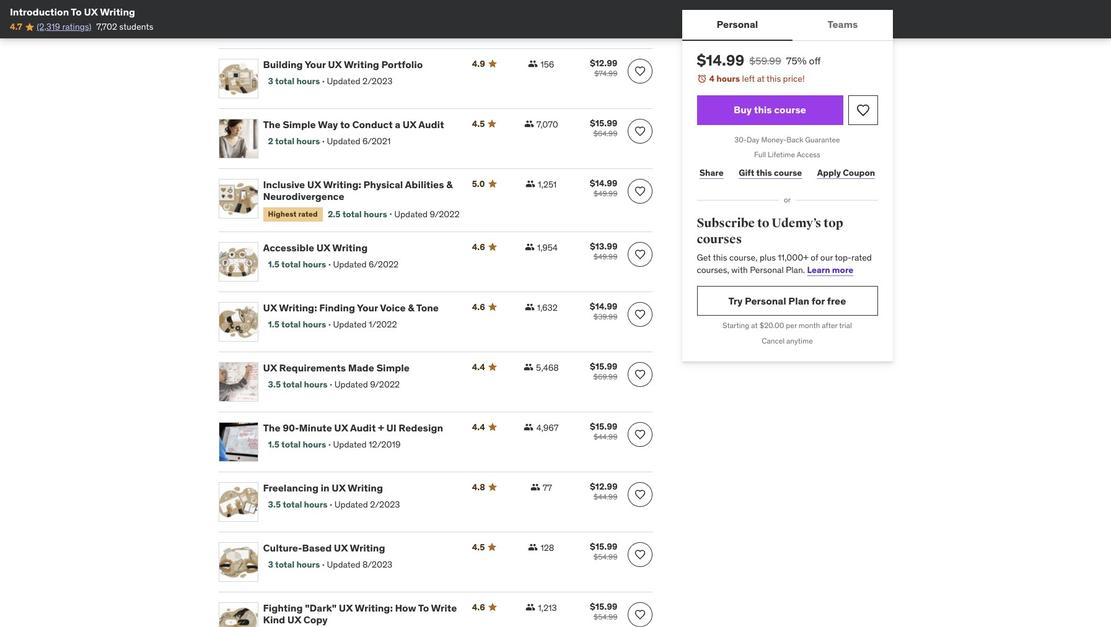 Task type: vqa. For each thing, say whether or not it's contained in the screenshot.
Teams
yes



Task type: describe. For each thing, give the bounding box(es) containing it.
tab list containing personal
[[682, 10, 893, 41]]

or
[[784, 195, 791, 205]]

2 for updated 6/2021
[[268, 136, 273, 147]]

redesign
[[399, 422, 443, 434]]

the 90-minute ux audit + ui redesign link
[[263, 422, 457, 434]]

1 vertical spatial writing:
[[279, 302, 317, 314]]

$15.99 $64.99
[[590, 118, 618, 138]]

2 for updated 2/2022
[[268, 26, 273, 37]]

ui
[[386, 422, 396, 434]]

1.5 for the
[[268, 439, 279, 450]]

the for the 90-minute ux audit + ui redesign
[[263, 422, 280, 434]]

learn more link
[[807, 265, 854, 276]]

$20.00
[[760, 321, 784, 331]]

7,702 students
[[96, 21, 153, 32]]

plan.
[[786, 265, 805, 276]]

ux writing: finding your voice & tone link
[[263, 302, 457, 314]]

highest
[[268, 210, 297, 219]]

$54.99 for 1,213
[[594, 613, 618, 622]]

6/2022
[[369, 259, 399, 270]]

hours for culture-based ux writing
[[296, 560, 320, 571]]

9/2022 for 3.5 total hours
[[370, 379, 400, 390]]

money-
[[761, 135, 787, 144]]

3 total hours for culture-
[[268, 560, 320, 571]]

12/2019
[[369, 439, 401, 450]]

3.5 for ux
[[268, 379, 281, 390]]

updated down "abilities"
[[394, 209, 428, 220]]

free
[[827, 295, 846, 307]]

this for get
[[713, 252, 727, 264]]

4.8
[[472, 482, 485, 493]]

off
[[809, 55, 821, 67]]

with
[[731, 265, 748, 276]]

ux requirements made simple
[[263, 362, 410, 374]]

$12.99 for building your ux writing portfolio
[[590, 58, 618, 69]]

your inside the ux writing: finding your voice & tone link
[[357, 302, 378, 314]]

hours for the 90-minute ux audit + ui redesign
[[303, 439, 326, 450]]

price!
[[783, 73, 805, 84]]

4.4 for the 90-minute ux audit + ui redesign
[[472, 422, 485, 433]]

courses
[[697, 232, 742, 247]]

updated for requirements
[[334, 379, 368, 390]]

1 vertical spatial simple
[[376, 362, 410, 374]]

lifetime
[[768, 150, 795, 159]]

total for writing:
[[281, 319, 301, 330]]

$14.99 for $14.99 $49.99
[[590, 178, 618, 189]]

alarm image
[[697, 74, 707, 84]]

updated 1/2022
[[333, 319, 397, 330]]

freelancing in ux writing
[[263, 482, 383, 494]]

subscribe
[[697, 216, 755, 231]]

subscribe to udemy's top courses
[[697, 216, 843, 247]]

& for abilities
[[446, 178, 453, 191]]

building
[[263, 58, 303, 71]]

ux writing: finding your voice & tone
[[263, 302, 439, 314]]

apply coupon
[[817, 167, 875, 178]]

ux requirements made simple link
[[263, 362, 457, 374]]

$64.99
[[593, 129, 618, 138]]

updated for based
[[327, 560, 360, 571]]

personal inside personal button
[[717, 18, 758, 31]]

$15.99 $44.99
[[590, 421, 618, 442]]

how
[[395, 602, 416, 615]]

coupon
[[843, 167, 875, 178]]

2/2023 for building your ux writing portfolio
[[363, 76, 392, 87]]

total for ux
[[281, 259, 301, 270]]

$13.99
[[590, 241, 618, 252]]

accessible ux writing link
[[263, 242, 457, 254]]

physical
[[363, 178, 403, 191]]

total for your
[[275, 76, 295, 87]]

minute
[[299, 422, 332, 434]]

to inside fighting "dark" ux writing: how to write kind ux copy
[[418, 602, 429, 615]]

$44.99 for the 90-minute ux audit + ui redesign
[[593, 432, 618, 442]]

writing up updated 6/2022
[[332, 242, 368, 254]]

inclusive ux writing: physical abilities & neurodivergence
[[263, 178, 453, 203]]

$14.99 for $14.99 $39.99
[[590, 301, 618, 312]]

8/2023
[[363, 560, 392, 571]]

3 total hours for building
[[268, 76, 320, 87]]

top
[[824, 216, 843, 231]]

accessible
[[263, 242, 314, 254]]

fighting "dark" ux writing: how to write kind ux copy
[[263, 602, 457, 626]]

total up building
[[275, 26, 295, 37]]

copy
[[303, 614, 328, 626]]

hours right 4
[[716, 73, 740, 84]]

inclusive
[[263, 178, 305, 191]]

hours for ux writing: finding your voice & tone
[[303, 319, 326, 330]]

requirements
[[279, 362, 346, 374]]

0 vertical spatial rated
[[298, 210, 318, 219]]

course for gift this course
[[774, 167, 802, 178]]

try personal plan for free
[[728, 295, 846, 307]]

xsmall image left 1,213
[[526, 603, 535, 613]]

$15.99 for the simple way to conduct a ux audit
[[590, 118, 618, 129]]

$14.99 $49.99
[[590, 178, 618, 198]]

updated 9/2022 for 2.5 total hours
[[394, 209, 460, 220]]

hours for accessible ux writing
[[303, 259, 326, 270]]

$59.99
[[749, 55, 781, 67]]

learn more
[[807, 265, 854, 276]]

courses,
[[697, 265, 729, 276]]

updated up building your ux writing portfolio
[[327, 26, 360, 37]]

updated 2/2023 for in
[[334, 499, 400, 511]]

teams
[[828, 18, 858, 31]]

xsmall image for ux writing: finding your voice & tone
[[525, 302, 535, 312]]

$14.99 $39.99
[[590, 301, 618, 321]]

4.5 for culture-based ux writing
[[472, 542, 485, 553]]

11,000+
[[778, 252, 809, 264]]

left
[[742, 73, 755, 84]]

share
[[699, 167, 724, 178]]

128
[[540, 543, 554, 554]]

plan
[[788, 295, 809, 307]]

$15.99 for ux requirements made simple
[[590, 361, 618, 372]]

building your ux writing portfolio
[[263, 58, 423, 71]]

the simple way to conduct a ux audit link
[[263, 118, 457, 131]]

updated 6/2021
[[327, 136, 391, 147]]

3.5 total hours for ux
[[268, 379, 328, 390]]

updated for in
[[334, 499, 368, 511]]

tone
[[416, 302, 439, 314]]

$12.99 for freelancing in ux writing
[[590, 481, 618, 493]]

the 90-minute ux audit + ui redesign
[[263, 422, 443, 434]]

$54.99 for 128
[[594, 553, 618, 562]]

cancel
[[762, 337, 785, 346]]

$49.99 for inclusive ux writing: physical abilities & neurodivergence
[[593, 189, 618, 198]]

5,468
[[536, 362, 559, 374]]

access
[[797, 150, 820, 159]]

rated inside get this course, plus 11,000+ of our top-rated courses, with personal plan.
[[851, 252, 872, 264]]

7,702
[[96, 21, 117, 32]]

5.0
[[472, 178, 485, 190]]

4.6 for accessible ux writing
[[472, 242, 485, 253]]

introduction
[[10, 6, 69, 18]]

xsmall image for freelancing in ux writing
[[530, 483, 540, 493]]

writing: inside inclusive ux writing: physical abilities & neurodivergence
[[323, 178, 361, 191]]

$15.99 for the 90-minute ux audit + ui redesign
[[590, 421, 618, 432]]

month
[[799, 321, 820, 331]]

plus
[[760, 252, 776, 264]]

4 hours left at this price!
[[709, 73, 805, 84]]

the for the simple way to conduct a ux audit
[[263, 118, 280, 131]]

3 4.6 from the top
[[472, 602, 485, 613]]

buy
[[734, 103, 752, 116]]

2 total hours for updated 6/2021
[[268, 136, 320, 147]]

xsmall image for ux requirements made simple
[[524, 362, 534, 372]]

5 $15.99 from the top
[[590, 602, 618, 613]]

to inside subscribe to udemy's top courses
[[757, 216, 769, 231]]

wishlist image for freelancing in ux writing
[[634, 489, 646, 501]]

+
[[378, 422, 384, 434]]

this for gift
[[756, 167, 772, 178]]

personal inside get this course, plus 11,000+ of our top-rated courses, with personal plan.
[[750, 265, 784, 276]]

total for in
[[283, 499, 302, 511]]

$39.99
[[593, 312, 618, 321]]

course,
[[729, 252, 758, 264]]

30-
[[734, 135, 747, 144]]

writing for your
[[344, 58, 379, 71]]

wishlist image for ux requirements made simple
[[634, 369, 646, 381]]

total for simple
[[275, 136, 295, 147]]

at inside starting at $20.00 per month after trial cancel anytime
[[751, 321, 758, 331]]



Task type: locate. For each thing, give the bounding box(es) containing it.
at right left
[[757, 73, 765, 84]]

1.5 total hours down 90-
[[268, 439, 326, 450]]

3 down culture-
[[268, 560, 273, 571]]

2 1.5 from the top
[[268, 319, 279, 330]]

writing down updated 2/2022
[[344, 58, 379, 71]]

4.7
[[10, 21, 22, 32]]

1 $15.99 from the top
[[590, 118, 618, 129]]

updated for ux
[[333, 259, 367, 270]]

try personal plan for free link
[[697, 287, 878, 316]]

xsmall image for inclusive ux writing: physical abilities & neurodivergence
[[525, 179, 535, 189]]

1 3 total hours from the top
[[268, 76, 320, 87]]

77
[[543, 483, 552, 494]]

updated down accessible ux writing link
[[333, 259, 367, 270]]

3.5 for freelancing
[[268, 499, 281, 511]]

& left 'tone'
[[408, 302, 414, 314]]

learn
[[807, 265, 830, 276]]

writing
[[100, 6, 135, 18], [344, 58, 379, 71], [332, 242, 368, 254], [348, 482, 383, 494], [350, 542, 385, 554]]

4.4
[[472, 362, 485, 373], [472, 422, 485, 433]]

3.5 total hours for freelancing
[[268, 499, 328, 511]]

xsmall image left 77
[[530, 483, 540, 493]]

to right 'how'
[[418, 602, 429, 615]]

$15.99 $69.99
[[590, 361, 618, 382]]

1 horizontal spatial audit
[[418, 118, 444, 131]]

0 vertical spatial xsmall image
[[528, 59, 538, 69]]

wishlist image
[[634, 125, 646, 138], [634, 248, 646, 261], [634, 489, 646, 501], [634, 609, 646, 621]]

this
[[767, 73, 781, 84], [754, 103, 772, 116], [756, 167, 772, 178], [713, 252, 727, 264]]

xsmall image left the 1,632
[[525, 302, 535, 312]]

your up updated 1/2022
[[357, 302, 378, 314]]

2.5
[[328, 209, 341, 220]]

1 vertical spatial to
[[418, 602, 429, 615]]

1.5 up requirements
[[268, 319, 279, 330]]

xsmall image
[[524, 119, 534, 129], [525, 179, 535, 189], [525, 302, 535, 312], [524, 362, 534, 372], [530, 483, 540, 493], [528, 543, 538, 553], [526, 603, 535, 613]]

0 horizontal spatial rated
[[298, 210, 318, 219]]

abilities
[[405, 178, 444, 191]]

audit right "a"
[[418, 118, 444, 131]]

30-day money-back guarantee full lifetime access
[[734, 135, 840, 159]]

this right "gift"
[[756, 167, 772, 178]]

1 vertical spatial 4.6
[[472, 302, 485, 313]]

this down $59.99
[[767, 73, 781, 84]]

the simple way to conduct a ux audit
[[263, 118, 444, 131]]

1 vertical spatial updated 9/2022
[[334, 379, 400, 390]]

updated for your
[[327, 76, 360, 87]]

updated 2/2023 for your
[[327, 76, 392, 87]]

to left udemy's on the right top
[[757, 216, 769, 231]]

$44.99 inside the $15.99 $44.99
[[593, 432, 618, 442]]

$14.99 up 4
[[697, 51, 744, 70]]

1 vertical spatial $54.99
[[594, 613, 618, 622]]

6/2021
[[362, 136, 391, 147]]

0 horizontal spatial audit
[[350, 422, 376, 434]]

0 vertical spatial at
[[757, 73, 765, 84]]

0 horizontal spatial 9/2022
[[370, 379, 400, 390]]

1 $12.99 from the top
[[590, 58, 618, 69]]

1 vertical spatial updated 2/2023
[[334, 499, 400, 511]]

4.4 for ux requirements made simple
[[472, 362, 485, 373]]

neurodivergence
[[263, 190, 344, 203]]

0 horizontal spatial your
[[305, 58, 326, 71]]

updated down "ux writing: finding your voice & tone"
[[333, 319, 367, 330]]

2 total hours down way
[[268, 136, 320, 147]]

1 vertical spatial course
[[774, 167, 802, 178]]

wishlist image for inclusive ux writing: physical abilities & neurodivergence
[[634, 185, 646, 198]]

0 vertical spatial writing:
[[323, 178, 361, 191]]

1 vertical spatial audit
[[350, 422, 376, 434]]

freelancing
[[263, 482, 319, 494]]

2 total hours for updated 2/2022
[[268, 26, 320, 37]]

0 horizontal spatial &
[[408, 302, 414, 314]]

1 vertical spatial $44.99
[[593, 493, 618, 502]]

1 3 from the top
[[268, 76, 273, 87]]

xsmall image for building your ux writing portfolio
[[528, 59, 538, 69]]

to right way
[[340, 118, 350, 131]]

total up requirements
[[281, 319, 301, 330]]

7,070
[[537, 119, 558, 130]]

2 vertical spatial personal
[[745, 295, 786, 307]]

0 vertical spatial $54.99
[[594, 553, 618, 562]]

9/2022
[[430, 209, 460, 220], [370, 379, 400, 390]]

updated 9/2022 for 3.5 total hours
[[334, 379, 400, 390]]

xsmall image left 7,070
[[524, 119, 534, 129]]

3 for culture-
[[268, 560, 273, 571]]

culture-based ux writing
[[263, 542, 385, 554]]

1 1.5 from the top
[[268, 259, 279, 270]]

$14.99 for $14.99 $59.99 75% off
[[697, 51, 744, 70]]

a
[[395, 118, 400, 131]]

3.5 total hours down freelancing
[[268, 499, 328, 511]]

3 $15.99 from the top
[[590, 421, 618, 432]]

updated
[[327, 26, 360, 37], [327, 76, 360, 87], [327, 136, 360, 147], [394, 209, 428, 220], [333, 259, 367, 270], [333, 319, 367, 330], [334, 379, 368, 390], [333, 439, 367, 450], [334, 499, 368, 511], [327, 560, 360, 571]]

2/2023 down the building your ux writing portfolio "link"
[[363, 76, 392, 87]]

2 4.5 from the top
[[472, 542, 485, 553]]

the left 90-
[[263, 422, 280, 434]]

2 vertical spatial 1.5
[[268, 439, 279, 450]]

$44.99 up the '$12.99 $44.99'
[[593, 432, 618, 442]]

$15.99 down $39.99
[[590, 361, 618, 372]]

based
[[302, 542, 332, 554]]

2 $44.99 from the top
[[593, 493, 618, 502]]

1 4.5 from the top
[[472, 118, 485, 130]]

to
[[340, 118, 350, 131], [757, 216, 769, 231]]

2 $15.99 from the top
[[590, 361, 618, 372]]

this inside get this course, plus 11,000+ of our top-rated courses, with personal plan.
[[713, 252, 727, 264]]

updated down ux requirements made simple link
[[334, 379, 368, 390]]

total right 2.5
[[342, 209, 362, 220]]

xsmall image left 4,967
[[524, 422, 534, 432]]

2 the from the top
[[263, 422, 280, 434]]

total
[[275, 26, 295, 37], [275, 76, 295, 87], [275, 136, 295, 147], [342, 209, 362, 220], [281, 259, 301, 270], [281, 319, 301, 330], [283, 379, 302, 390], [281, 439, 301, 450], [283, 499, 302, 511], [275, 560, 295, 571]]

teams button
[[793, 10, 893, 40]]

0 vertical spatial 3 total hours
[[268, 76, 320, 87]]

xsmall image for the simple way to conduct a ux audit
[[524, 119, 534, 129]]

$74.99
[[594, 69, 618, 78]]

2 vertical spatial writing:
[[355, 602, 393, 615]]

udemy's
[[772, 216, 821, 231]]

0 vertical spatial 1.5
[[268, 259, 279, 270]]

1 3.5 from the top
[[268, 379, 281, 390]]

1 the from the top
[[263, 118, 280, 131]]

hours down way
[[296, 136, 320, 147]]

hours down finding
[[303, 319, 326, 330]]

hours for the simple way to conduct a ux audit
[[296, 136, 320, 147]]

2/2022
[[362, 26, 392, 37]]

$15.99 $54.99 right 1,213
[[590, 602, 618, 622]]

wishlist image for accessible ux writing
[[634, 248, 646, 261]]

1 4.6 from the top
[[472, 242, 485, 253]]

0 vertical spatial $14.99
[[697, 51, 744, 70]]

2 $54.99 from the top
[[594, 613, 618, 622]]

simple right made
[[376, 362, 410, 374]]

(2,319
[[37, 21, 60, 32]]

personal down plus
[[750, 265, 784, 276]]

total down accessible
[[281, 259, 301, 270]]

anytime
[[786, 337, 813, 346]]

$15.99 $54.99 for 1,213
[[590, 602, 618, 622]]

1 vertical spatial 2/2023
[[370, 499, 400, 511]]

2 2 total hours from the top
[[268, 136, 320, 147]]

1 vertical spatial &
[[408, 302, 414, 314]]

1.5 total hours down finding
[[268, 319, 326, 330]]

0 vertical spatial 9/2022
[[430, 209, 460, 220]]

$49.99 up $14.99 $39.99
[[593, 252, 618, 261]]

wishlist image for the simple way to conduct a ux audit
[[634, 125, 646, 138]]

0 vertical spatial audit
[[418, 118, 444, 131]]

2 2 from the top
[[268, 136, 273, 147]]

1 4.4 from the top
[[472, 362, 485, 373]]

3.5 down freelancing
[[268, 499, 281, 511]]

course for buy this course
[[774, 103, 806, 116]]

$15.99 $54.99 for 128
[[590, 541, 618, 562]]

0 horizontal spatial to
[[340, 118, 350, 131]]

1 vertical spatial $14.99
[[590, 178, 618, 189]]

2 wishlist image from the top
[[634, 248, 646, 261]]

1 vertical spatial personal
[[750, 265, 784, 276]]

0 vertical spatial updated 2/2023
[[327, 76, 392, 87]]

$15.99 $54.99 right 128
[[590, 541, 618, 562]]

2 vertical spatial xsmall image
[[524, 422, 534, 432]]

9/2022 down "abilities"
[[430, 209, 460, 220]]

hours for freelancing in ux writing
[[304, 499, 328, 511]]

1 vertical spatial $49.99
[[593, 252, 618, 261]]

wishlist image for the 90-minute ux audit + ui redesign
[[634, 429, 646, 441]]

1 vertical spatial 3.5
[[268, 499, 281, 511]]

hours down freelancing in ux writing
[[304, 499, 328, 511]]

1 horizontal spatial rated
[[851, 252, 872, 264]]

this up the courses,
[[713, 252, 727, 264]]

writing: inside fighting "dark" ux writing: how to write kind ux copy
[[355, 602, 393, 615]]

updated for simple
[[327, 136, 360, 147]]

writing for to
[[100, 6, 135, 18]]

3 1.5 from the top
[[268, 439, 279, 450]]

total for requirements
[[283, 379, 302, 390]]

writing: left finding
[[279, 302, 317, 314]]

hours down inclusive ux writing: physical abilities & neurodivergence link at top
[[364, 209, 387, 220]]

buy this course
[[734, 103, 806, 116]]

4.6 for ux writing: finding your voice & tone
[[472, 302, 485, 313]]

1 $49.99 from the top
[[593, 189, 618, 198]]

2 up inclusive
[[268, 136, 273, 147]]

2 $15.99 $54.99 from the top
[[590, 602, 618, 622]]

$54.99 right 128
[[594, 553, 618, 562]]

gift
[[739, 167, 754, 178]]

2 3 from the top
[[268, 560, 273, 571]]

0 vertical spatial updated 9/2022
[[394, 209, 460, 220]]

rated down neurodivergence
[[298, 210, 318, 219]]

1 horizontal spatial to
[[757, 216, 769, 231]]

0 vertical spatial 4.4
[[472, 362, 485, 373]]

0 vertical spatial 2
[[268, 26, 273, 37]]

building your ux writing portfolio link
[[263, 58, 457, 71]]

3 1.5 total hours from the top
[[268, 439, 326, 450]]

guarantee
[[805, 135, 840, 144]]

1.5 total hours for writing:
[[268, 319, 326, 330]]

fighting
[[263, 602, 303, 615]]

1 vertical spatial 2 total hours
[[268, 136, 320, 147]]

personal up $14.99 $59.99 75% off
[[717, 18, 758, 31]]

1 2 total hours from the top
[[268, 26, 320, 37]]

personal up the $20.00
[[745, 295, 786, 307]]

4 $15.99 from the top
[[590, 541, 618, 553]]

ux inside "link"
[[328, 58, 342, 71]]

2 $12.99 from the top
[[590, 481, 618, 493]]

$44.99 right 77
[[593, 493, 618, 502]]

total down building
[[275, 76, 295, 87]]

0 horizontal spatial simple
[[283, 118, 316, 131]]

$49.99 inside the $14.99 $49.99
[[593, 189, 618, 198]]

this inside gift this course link
[[756, 167, 772, 178]]

0 vertical spatial $44.99
[[593, 432, 618, 442]]

$44.99 for freelancing in ux writing
[[593, 493, 618, 502]]

2 up building
[[268, 26, 273, 37]]

4 wishlist image from the top
[[634, 609, 646, 621]]

1 2 from the top
[[268, 26, 273, 37]]

tab list
[[682, 10, 893, 41]]

xsmall image for accessible ux writing
[[525, 242, 535, 252]]

total for 90-
[[281, 439, 301, 450]]

0 vertical spatial $49.99
[[593, 189, 618, 198]]

this inside buy this course button
[[754, 103, 772, 116]]

1 vertical spatial at
[[751, 321, 758, 331]]

1 vertical spatial the
[[263, 422, 280, 434]]

this for buy
[[754, 103, 772, 116]]

$12.99 $74.99
[[590, 58, 618, 78]]

1.5 total hours down accessible
[[268, 259, 326, 270]]

$12.99 down the $15.99 $44.99 on the right bottom
[[590, 481, 618, 493]]

1 vertical spatial $12.99
[[590, 481, 618, 493]]

1 $15.99 $54.99 from the top
[[590, 541, 618, 562]]

2 3 total hours from the top
[[268, 560, 320, 571]]

1 $54.99 from the top
[[594, 553, 618, 562]]

hours down based
[[296, 560, 320, 571]]

0 vertical spatial to
[[71, 6, 82, 18]]

$14.99
[[697, 51, 744, 70], [590, 178, 618, 189], [590, 301, 618, 312]]

1 vertical spatial $15.99 $54.99
[[590, 602, 618, 622]]

0 vertical spatial 4.6
[[472, 242, 485, 253]]

4.5 for the simple way to conduct a ux audit
[[472, 118, 485, 130]]

total down requirements
[[283, 379, 302, 390]]

$54.99 right 1,213
[[594, 613, 618, 622]]

updated 2/2022
[[327, 26, 392, 37]]

1.5 up freelancing
[[268, 439, 279, 450]]

2 3.5 total hours from the top
[[268, 499, 328, 511]]

course inside button
[[774, 103, 806, 116]]

1 course from the top
[[774, 103, 806, 116]]

total up inclusive
[[275, 136, 295, 147]]

xsmall image for the 90-minute ux audit + ui redesign
[[524, 422, 534, 432]]

0 vertical spatial 3.5 total hours
[[268, 379, 328, 390]]

$44.99 inside the '$12.99 $44.99'
[[593, 493, 618, 502]]

2
[[268, 26, 273, 37], [268, 136, 273, 147]]

try
[[728, 295, 743, 307]]

total down freelancing
[[283, 499, 302, 511]]

xsmall image left 5,468
[[524, 362, 534, 372]]

more
[[832, 265, 854, 276]]

0 vertical spatial 3
[[268, 76, 273, 87]]

our
[[820, 252, 833, 264]]

$49.99
[[593, 189, 618, 198], [593, 252, 618, 261]]

$49.99 for accessible ux writing
[[593, 252, 618, 261]]

& for voice
[[408, 302, 414, 314]]

personal inside try personal plan for free link
[[745, 295, 786, 307]]

the
[[263, 118, 280, 131], [263, 422, 280, 434]]

writing right in
[[348, 482, 383, 494]]

1.5 for accessible
[[268, 259, 279, 270]]

hours down minute
[[303, 439, 326, 450]]

0 vertical spatial 1.5 total hours
[[268, 259, 326, 270]]

1 horizontal spatial to
[[418, 602, 429, 615]]

0 vertical spatial $12.99
[[590, 58, 618, 69]]

0 vertical spatial the
[[263, 118, 280, 131]]

2 4.6 from the top
[[472, 302, 485, 313]]

0 vertical spatial simple
[[283, 118, 316, 131]]

hours down "accessible ux writing" at the left top of the page
[[303, 259, 326, 270]]

to up ratings)
[[71, 6, 82, 18]]

1 vertical spatial xsmall image
[[525, 242, 535, 252]]

1 1.5 total hours from the top
[[268, 259, 326, 270]]

$14.99 down $64.99
[[590, 178, 618, 189]]

2 vertical spatial $14.99
[[590, 301, 618, 312]]

2 course from the top
[[774, 167, 802, 178]]

your inside the building your ux writing portfolio "link"
[[305, 58, 326, 71]]

xsmall image for culture-based ux writing
[[528, 543, 538, 553]]

0 vertical spatial 2 total hours
[[268, 26, 320, 37]]

1.5 for ux
[[268, 319, 279, 330]]

90-
[[283, 422, 299, 434]]

2 total hours up building
[[268, 26, 320, 37]]

total for based
[[275, 560, 295, 571]]

0 vertical spatial personal
[[717, 18, 758, 31]]

0 vertical spatial &
[[446, 178, 453, 191]]

1.5 total hours for ux
[[268, 259, 326, 270]]

$15.99 down the '$12.99 $44.99'
[[590, 541, 618, 553]]

writing up 'updated 8/2023'
[[350, 542, 385, 554]]

wishlist image for building your ux writing portfolio
[[634, 65, 646, 77]]

hours
[[296, 26, 320, 37], [716, 73, 740, 84], [296, 76, 320, 87], [296, 136, 320, 147], [364, 209, 387, 220], [303, 259, 326, 270], [303, 319, 326, 330], [304, 379, 328, 390], [303, 439, 326, 450], [304, 499, 328, 511], [296, 560, 320, 571]]

hours for building your ux writing portfolio
[[296, 76, 320, 87]]

3 down building
[[268, 76, 273, 87]]

updated 6/2022
[[333, 259, 399, 270]]

2 4.4 from the top
[[472, 422, 485, 433]]

1 vertical spatial 9/2022
[[370, 379, 400, 390]]

1.5 total hours for 90-
[[268, 439, 326, 450]]

wishlist image for ux writing: finding your voice & tone
[[634, 308, 646, 321]]

1 vertical spatial 4.4
[[472, 422, 485, 433]]

2 1.5 total hours from the top
[[268, 319, 326, 330]]

writing for based
[[350, 542, 385, 554]]

gift this course
[[739, 167, 802, 178]]

0 vertical spatial course
[[774, 103, 806, 116]]

$15.99 for culture-based ux writing
[[590, 541, 618, 553]]

at left the $20.00
[[751, 321, 758, 331]]

0 vertical spatial to
[[340, 118, 350, 131]]

way
[[318, 118, 338, 131]]

0 vertical spatial your
[[305, 58, 326, 71]]

$14.99 $59.99 75% off
[[697, 51, 821, 70]]

1.5 total hours
[[268, 259, 326, 270], [268, 319, 326, 330], [268, 439, 326, 450]]

total down culture-
[[275, 560, 295, 571]]

$12.99 $44.99
[[590, 481, 618, 502]]

0 horizontal spatial to
[[71, 6, 82, 18]]

1 3.5 total hours from the top
[[268, 379, 328, 390]]

xsmall image left '156'
[[528, 59, 538, 69]]

$49.99 inside $13.99 $49.99
[[593, 252, 618, 261]]

1 horizontal spatial 9/2022
[[430, 209, 460, 220]]

1 vertical spatial 1.5
[[268, 319, 279, 330]]

hours up building
[[296, 26, 320, 37]]

3 wishlist image from the top
[[634, 489, 646, 501]]

rated up more
[[851, 252, 872, 264]]

1 $44.99 from the top
[[593, 432, 618, 442]]

1 vertical spatial 3
[[268, 560, 273, 571]]

after
[[822, 321, 838, 331]]

portfolio
[[381, 58, 423, 71]]

updated for 90-
[[333, 439, 367, 450]]

1 vertical spatial 3.5 total hours
[[268, 499, 328, 511]]

updated for writing:
[[333, 319, 367, 330]]

updated 2/2023
[[327, 76, 392, 87], [334, 499, 400, 511]]

updated down culture-based ux writing link
[[327, 560, 360, 571]]

updated 9/2022
[[394, 209, 460, 220], [334, 379, 400, 390]]

1 vertical spatial rated
[[851, 252, 872, 264]]

hours for ux requirements made simple
[[304, 379, 328, 390]]

3 for building
[[268, 76, 273, 87]]

writing inside "link"
[[344, 58, 379, 71]]

0 vertical spatial 2/2023
[[363, 76, 392, 87]]

1 wishlist image from the top
[[634, 125, 646, 138]]

1 vertical spatial 2
[[268, 136, 273, 147]]

students
[[119, 21, 153, 32]]

4.5 down 4.8
[[472, 542, 485, 553]]

1 vertical spatial 3 total hours
[[268, 560, 320, 571]]

updated down building your ux writing portfolio
[[327, 76, 360, 87]]

writing: left 'how'
[[355, 602, 393, 615]]

1 horizontal spatial your
[[357, 302, 378, 314]]

$14.99 down $13.99 $49.99
[[590, 301, 618, 312]]

ux inside inclusive ux writing: physical abilities & neurodivergence
[[307, 178, 321, 191]]

(2,319 ratings)
[[37, 21, 91, 32]]

wishlist image
[[634, 65, 646, 77], [855, 103, 870, 117], [634, 185, 646, 198], [634, 308, 646, 321], [634, 369, 646, 381], [634, 429, 646, 441], [634, 549, 646, 561]]

writing: up 2.5
[[323, 178, 361, 191]]

of
[[811, 252, 818, 264]]

1 vertical spatial to
[[757, 216, 769, 231]]

day
[[747, 135, 759, 144]]

0 vertical spatial 3.5
[[268, 379, 281, 390]]

updated down the simple way to conduct a ux audit
[[327, 136, 360, 147]]

$44.99
[[593, 432, 618, 442], [593, 493, 618, 502]]

4.6
[[472, 242, 485, 253], [472, 302, 485, 313], [472, 602, 485, 613]]

audit up updated 12/2019
[[350, 422, 376, 434]]

xsmall image
[[528, 59, 538, 69], [525, 242, 535, 252], [524, 422, 534, 432]]

1 vertical spatial 1.5 total hours
[[268, 319, 326, 330]]

2/2023
[[363, 76, 392, 87], [370, 499, 400, 511]]

2 vertical spatial 1.5 total hours
[[268, 439, 326, 450]]

4.5 up 5.0
[[472, 118, 485, 130]]

1 horizontal spatial simple
[[376, 362, 410, 374]]

2 3.5 from the top
[[268, 499, 281, 511]]

1,213
[[538, 603, 557, 614]]

1 vertical spatial 4.5
[[472, 542, 485, 553]]

buy this course button
[[697, 95, 843, 125]]

updated down the 90-minute ux audit + ui redesign
[[333, 439, 367, 450]]

xsmall image left 1,954 at top
[[525, 242, 535, 252]]

& inside inclusive ux writing: physical abilities & neurodivergence
[[446, 178, 453, 191]]

xsmall image left 128
[[528, 543, 538, 553]]

$15.99 right 1,213
[[590, 602, 618, 613]]

0 vertical spatial 4.5
[[472, 118, 485, 130]]

1 vertical spatial your
[[357, 302, 378, 314]]

hours down building
[[296, 76, 320, 87]]

updated 9/2022 down made
[[334, 379, 400, 390]]

course down lifetime
[[774, 167, 802, 178]]

9/2022 for 2.5 total hours
[[430, 209, 460, 220]]

wishlist image for culture-based ux writing
[[634, 549, 646, 561]]

writing for in
[[348, 482, 383, 494]]

updated 2/2023 down freelancing in ux writing link
[[334, 499, 400, 511]]

9/2022 down made
[[370, 379, 400, 390]]

xsmall image left the 1,251
[[525, 179, 535, 189]]

$69.99
[[593, 372, 618, 382]]

& right "abilities"
[[446, 178, 453, 191]]

personal button
[[682, 10, 793, 40]]

2 total hours
[[268, 26, 320, 37], [268, 136, 320, 147]]

your right building
[[305, 58, 326, 71]]

0 vertical spatial $15.99 $54.99
[[590, 541, 618, 562]]

1 horizontal spatial &
[[446, 178, 453, 191]]

2 vertical spatial 4.6
[[472, 602, 485, 613]]

2 $49.99 from the top
[[593, 252, 618, 261]]

75%
[[786, 55, 807, 67]]

2/2023 for freelancing in ux writing
[[370, 499, 400, 511]]

3 total hours down building
[[268, 76, 320, 87]]

$12.99 right '156'
[[590, 58, 618, 69]]



